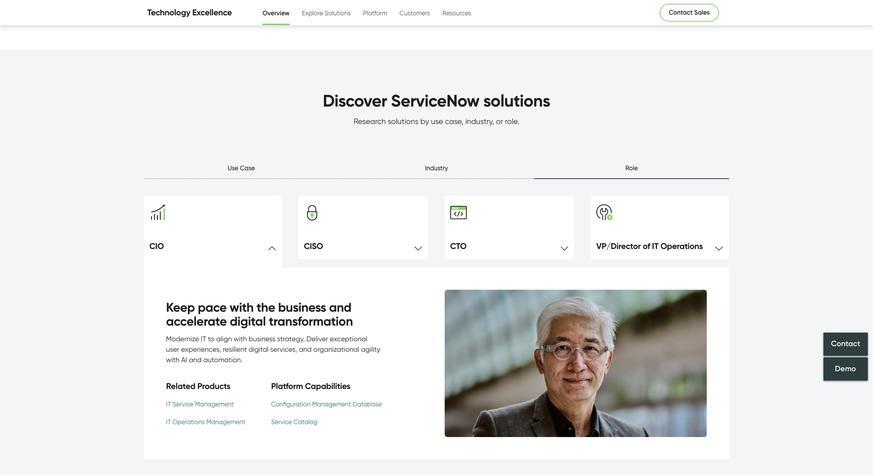 Task type: locate. For each thing, give the bounding box(es) containing it.
use case
[[228, 165, 255, 172]]

0 horizontal spatial business
[[249, 335, 276, 344]]

service down configuration
[[271, 419, 292, 426]]

service catalog
[[271, 419, 318, 426]]

with
[[230, 300, 254, 315], [234, 335, 247, 344], [166, 356, 180, 365]]

1 horizontal spatial business
[[278, 300, 326, 315]]

solutions up role.
[[484, 90, 551, 111]]

2 chevron down image from the left
[[715, 243, 724, 251]]

exceptional
[[330, 335, 368, 344]]

accelerate
[[166, 314, 227, 329]]

1 vertical spatial service
[[271, 419, 292, 426]]

pace
[[198, 300, 227, 315]]

management down the products
[[195, 401, 234, 408]]

discover servicenow solutions
[[323, 90, 551, 111]]

1 vertical spatial contact
[[832, 340, 861, 349]]

1 horizontal spatial chevron down image
[[715, 243, 724, 251]]

1 vertical spatial platform
[[271, 382, 303, 392]]

contact for contact sales
[[669, 9, 693, 16]]

experiences,
[[181, 346, 221, 354]]

management
[[195, 401, 234, 408], [312, 401, 351, 408], [206, 419, 246, 426]]

digital up align on the left bottom of page
[[230, 314, 266, 329]]

chevron down image
[[561, 243, 569, 251], [715, 243, 724, 251]]

1 vertical spatial business
[[249, 335, 276, 344]]

contact sales
[[669, 9, 710, 16]]

and up exceptional
[[329, 300, 352, 315]]

platform capabilities
[[271, 382, 351, 392]]

and down deliver at the bottom
[[299, 346, 312, 354]]

1 horizontal spatial and
[[299, 346, 312, 354]]

capabilities
[[305, 382, 351, 392]]

contact link
[[824, 333, 869, 356]]

digital
[[230, 314, 266, 329], [249, 346, 269, 354]]

2 vertical spatial and
[[189, 356, 202, 365]]

operations
[[661, 241, 704, 252], [173, 419, 205, 426]]

it operations management
[[166, 419, 246, 426]]

modernize it to align with business strategy. deliver exceptional user experiences, resilient digital services, and organizational agility with ai and automation.
[[166, 335, 381, 365]]

by
[[421, 117, 429, 126]]

with down user
[[166, 356, 180, 365]]

contact for contact
[[832, 340, 861, 349]]

management inside 'link'
[[206, 419, 246, 426]]

0 horizontal spatial and
[[189, 356, 202, 365]]

chevron down image for vp/director of it operations
[[715, 243, 724, 251]]

0 horizontal spatial service
[[173, 401, 194, 408]]

service
[[173, 401, 194, 408], [271, 419, 292, 426]]

technology
[[147, 7, 190, 17]]

solutions
[[325, 9, 351, 17]]

digital right resilient at the bottom left of the page
[[249, 346, 269, 354]]

0 horizontal spatial platform
[[271, 382, 303, 392]]

0 horizontal spatial chevron down image
[[561, 243, 569, 251]]

to
[[208, 335, 215, 344]]

service down related on the bottom left of page
[[173, 401, 194, 408]]

industry,
[[466, 117, 495, 126]]

deliver
[[307, 335, 328, 344]]

0 vertical spatial platform
[[363, 9, 387, 17]]

1 horizontal spatial platform
[[363, 9, 387, 17]]

explore solutions link
[[302, 1, 351, 24]]

it service management link
[[166, 400, 246, 409]]

platform for platform capabilities
[[271, 382, 303, 392]]

1 vertical spatial with
[[234, 335, 247, 344]]

business
[[278, 300, 326, 315], [249, 335, 276, 344]]

0 vertical spatial contact
[[669, 9, 693, 16]]

0 vertical spatial business
[[278, 300, 326, 315]]

technology excellence
[[147, 7, 232, 17]]

services,
[[271, 346, 297, 354]]

research solutions by use case, industry, or role.
[[354, 117, 520, 126]]

demo link
[[824, 358, 869, 381]]

and
[[329, 300, 352, 315], [299, 346, 312, 354], [189, 356, 202, 365]]

management for it operations management
[[206, 419, 246, 426]]

with left the on the left bottom of the page
[[230, 300, 254, 315]]

platform
[[363, 9, 387, 17], [271, 382, 303, 392]]

or
[[497, 117, 504, 126]]

0 vertical spatial solutions
[[484, 90, 551, 111]]

1 vertical spatial digital
[[249, 346, 269, 354]]

service inside "link"
[[271, 419, 292, 426]]

0 horizontal spatial contact
[[669, 9, 693, 16]]

0 vertical spatial operations
[[661, 241, 704, 252]]

business up services,
[[249, 335, 276, 344]]

it inside 'link'
[[166, 419, 171, 426]]

solutions left by
[[388, 117, 419, 126]]

modernize
[[166, 335, 199, 344]]

it operations management link
[[166, 418, 246, 427]]

align
[[216, 335, 232, 344]]

contact left sales
[[669, 9, 693, 16]]

2 vertical spatial with
[[166, 356, 180, 365]]

vp/director
[[597, 241, 641, 252]]

platform link
[[363, 1, 387, 24]]

1 horizontal spatial solutions
[[484, 90, 551, 111]]

0 vertical spatial digital
[[230, 314, 266, 329]]

0 vertical spatial and
[[329, 300, 352, 315]]

it
[[653, 241, 659, 252], [201, 335, 206, 344], [166, 401, 171, 408], [166, 419, 171, 426]]

management down it service management link on the left bottom of page
[[206, 419, 246, 426]]

0 vertical spatial with
[[230, 300, 254, 315]]

related
[[166, 382, 196, 392]]

with up resilient at the bottom left of the page
[[234, 335, 247, 344]]

use
[[431, 117, 444, 126]]

1 vertical spatial and
[[299, 346, 312, 354]]

role.
[[506, 117, 520, 126]]

0 vertical spatial service
[[173, 401, 194, 408]]

contact
[[669, 9, 693, 16], [832, 340, 861, 349]]

with inside keep pace with the business and accelerate digital transformation
[[230, 300, 254, 315]]

platform for platform
[[363, 9, 387, 17]]

operations inside 'link'
[[173, 419, 205, 426]]

configuration management database
[[271, 401, 382, 408]]

automation.
[[204, 356, 243, 365]]

and right ai
[[189, 356, 202, 365]]

1 vertical spatial operations
[[173, 419, 205, 426]]

1 horizontal spatial service
[[271, 419, 292, 426]]

business up "strategy."
[[278, 300, 326, 315]]

2 horizontal spatial and
[[329, 300, 352, 315]]

solutions
[[484, 90, 551, 111], [388, 117, 419, 126]]

configuration
[[271, 401, 311, 408]]

1 horizontal spatial contact
[[832, 340, 861, 349]]

contact up demo
[[832, 340, 861, 349]]

management down capabilities
[[312, 401, 351, 408]]

customers link
[[400, 1, 430, 24]]

0 horizontal spatial solutions
[[388, 117, 419, 126]]

1 chevron down image from the left
[[561, 243, 569, 251]]

0 horizontal spatial operations
[[173, 419, 205, 426]]



Task type: vqa. For each thing, say whether or not it's contained in the screenshot.
OR
yes



Task type: describe. For each thing, give the bounding box(es) containing it.
resources link
[[443, 1, 472, 24]]

demo
[[836, 365, 857, 374]]

go to servicenow account image
[[714, 10, 723, 18]]

organizational
[[314, 346, 360, 354]]

role
[[626, 165, 639, 172]]

vp/director of it operations
[[597, 241, 704, 252]]

sales
[[695, 9, 710, 16]]

database
[[353, 401, 382, 408]]

overview link
[[263, 2, 290, 24]]

service catalog link
[[271, 418, 382, 427]]

discover
[[323, 90, 387, 111]]

ciso
[[304, 241, 323, 252]]

products
[[198, 382, 231, 392]]

1 horizontal spatial operations
[[661, 241, 704, 252]]

excellence
[[192, 7, 232, 17]]

related products
[[166, 382, 231, 392]]

servicenow
[[391, 90, 480, 111]]

resources
[[443, 9, 472, 17]]

industry
[[425, 165, 448, 172]]

overview
[[263, 9, 290, 17]]

of
[[643, 241, 651, 252]]

cto
[[451, 241, 467, 252]]

the
[[257, 300, 275, 315]]

business inside modernize it to align with business strategy. deliver exceptional user experiences, resilient digital services, and organizational agility with ai and automation.
[[249, 335, 276, 344]]

it service management
[[166, 401, 234, 408]]

use case link
[[144, 163, 339, 179]]

research
[[354, 117, 386, 126]]

case
[[240, 165, 255, 172]]

use
[[228, 165, 239, 172]]

case,
[[445, 117, 464, 126]]

resilient
[[223, 346, 247, 354]]

chevron up image
[[268, 243, 276, 251]]

chevron down image
[[414, 243, 423, 251]]

industry link
[[339, 163, 535, 179]]

and inside keep pace with the business and accelerate digital transformation
[[329, 300, 352, 315]]

customers
[[400, 9, 430, 17]]

user
[[166, 346, 179, 354]]

contact sales link
[[660, 4, 720, 21]]

digital inside keep pace with the business and accelerate digital transformation
[[230, 314, 266, 329]]

cio
[[149, 241, 164, 252]]

chevron down image for cto
[[561, 243, 569, 251]]

it inside modernize it to align with business strategy. deliver exceptional user experiences, resilient digital services, and organizational agility with ai and automation.
[[201, 335, 206, 344]]

explore
[[302, 9, 323, 17]]

keep pace with the business and accelerate digital transformation
[[166, 300, 353, 329]]

business inside keep pace with the business and accelerate digital transformation
[[278, 300, 326, 315]]

ai
[[181, 356, 187, 365]]

1 vertical spatial solutions
[[388, 117, 419, 126]]

catalog
[[294, 419, 318, 426]]

digital inside modernize it to align with business strategy. deliver exceptional user experiences, resilient digital services, and organizational agility with ai and automation.
[[249, 346, 269, 354]]

transformation
[[269, 314, 353, 329]]

keep
[[166, 300, 195, 315]]

role link
[[535, 163, 730, 179]]

configuration management database link
[[271, 400, 382, 409]]

strategy.
[[278, 335, 305, 344]]

management for it service management
[[195, 401, 234, 408]]

agility
[[361, 346, 381, 354]]

explore solutions
[[302, 9, 351, 17]]



